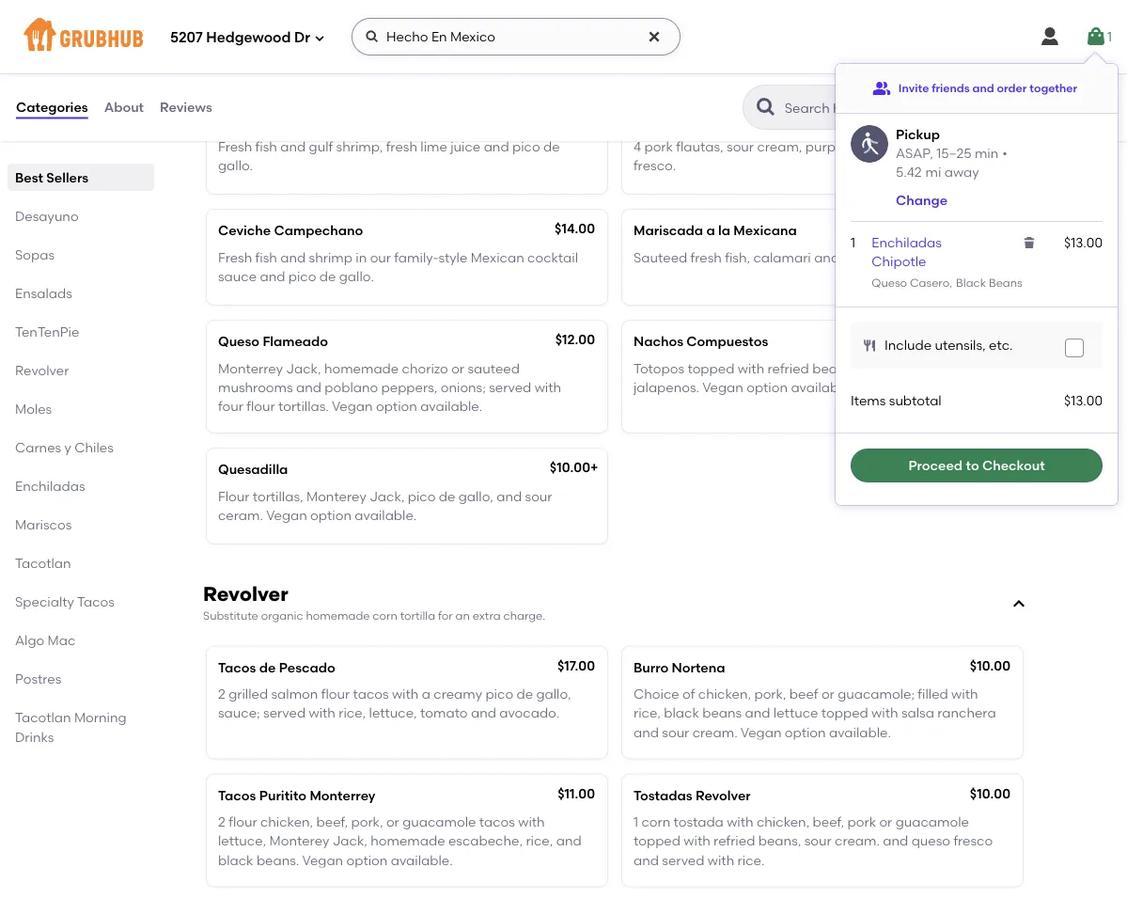 Task type: locate. For each thing, give the bounding box(es) containing it.
with down compuestos
[[738, 360, 765, 376]]

fish inside the fresh fish and gulf shrimp, fresh lime juice and pico de gallo.
[[256, 138, 277, 154]]

3 2 from the top
[[218, 814, 226, 830]]

chicken, inside 'choice of chicken, pork, beef or guacamole; filled with rice, black beans and lettuce topped with salsa ranchera and sour cream. vegan option available.'
[[699, 686, 752, 702]]

tacotlan down mariscos
[[15, 555, 71, 571]]

1 horizontal spatial guacamole
[[896, 814, 970, 830]]

served inside monterrey jack, homemade chorizo or sauteed mushrooms and poblano peppers, onions; served with four flour tortillas.  vegan option available.
[[489, 379, 532, 395]]

tooltip
[[836, 53, 1119, 505]]

homemade inside 2 flour chicken, beef, pork, or guacamole tacos with lettuce, monterey jack, homemade escabeche, rice, and black beans. vegan option available.
[[371, 833, 446, 849]]

0 horizontal spatial pork,
[[351, 814, 383, 830]]

tacos inside tab
[[77, 594, 115, 610]]

+ for flour tortillas, monterey jack, pico de gallo, and sour ceram. vegan option available.
[[591, 460, 599, 476]]

vegan right beans.
[[302, 852, 344, 868]]

1 fresh from the top
[[218, 138, 252, 154]]

corn down the tostadas at the right of the page
[[642, 814, 671, 830]]

1 horizontal spatial enchiladas
[[872, 235, 943, 251]]

monterey inside 2 flour chicken, beef, pork, or guacamole tacos with lettuce, monterey jack, homemade escabeche, rice, and black beans. vegan option available.
[[270, 833, 330, 849]]

mariscos tab
[[15, 515, 147, 534]]

tacos
[[353, 686, 389, 702], [480, 814, 515, 830]]

0 horizontal spatial $11.00
[[558, 786, 595, 802]]

queso up mushrooms
[[218, 334, 260, 350]]

2 horizontal spatial 1
[[1108, 29, 1113, 45]]

1 horizontal spatial black
[[664, 705, 700, 721]]

0 vertical spatial enchiladas
[[872, 235, 943, 251]]

enchiladas chipotle
[[872, 235, 943, 270]]

totopos
[[634, 360, 685, 376]]

1 vertical spatial served
[[263, 705, 306, 721]]

pico inside fresh fish and shrimp in our family-style mexican cocktail sauce and pico de gallo.
[[289, 268, 317, 284]]

2 vertical spatial refried
[[714, 833, 756, 849]]

bite
[[645, 10, 670, 26]]

compuestos
[[687, 334, 769, 350]]

with left the creamy
[[392, 686, 419, 702]]

available. inside 'flour tortillas, monterey jack, pico de gallo, and sour ceram. vegan option available.'
[[355, 507, 417, 523]]

available. inside 2 flour chicken, beef, pork, or guacamole tacos with lettuce, monterey jack, homemade escabeche, rice, and black beans. vegan option available.
[[391, 852, 453, 868]]

homemade up pescado
[[306, 609, 370, 622]]

nortena
[[672, 659, 726, 675]]

tacos up escabeche,
[[480, 814, 515, 830]]

size
[[673, 10, 696, 26]]

and
[[879, 10, 904, 26], [384, 29, 409, 45], [973, 81, 995, 95], [281, 138, 306, 154], [484, 138, 510, 154], [913, 138, 938, 154], [281, 249, 306, 265], [815, 249, 840, 265], [260, 268, 285, 284], [962, 360, 987, 376], [296, 379, 322, 395], [497, 488, 522, 504], [471, 705, 497, 721], [746, 705, 771, 721], [634, 724, 659, 740], [557, 833, 582, 849], [884, 833, 909, 849], [634, 852, 659, 868]]

0 horizontal spatial beef,
[[317, 814, 348, 830]]

pico inside 2 grilled salmon flour tacos with a creamy pico de gallo, sauce; served with rice, lettuce, tomato and avocado.
[[486, 686, 514, 702]]

0 vertical spatial homemade
[[324, 360, 399, 376]]

queso
[[872, 276, 908, 290], [218, 334, 260, 350]]

available. inside 'choice of chicken, pork, beef or guacamole; filled with rice, black beans and lettuce topped with salsa ranchera and sour cream. vegan option available.'
[[830, 724, 892, 740]]

cream,
[[758, 138, 803, 154]]

2 down tacos puritito monterrey
[[218, 814, 226, 830]]

with down salmon
[[309, 705, 336, 721]]

and inside 2 flour chicken, beef, pork, or guacamole tacos with lettuce, monterey jack, homemade escabeche, rice, and black beans. vegan option available.
[[557, 833, 582, 849]]

0 horizontal spatial revolver
[[15, 362, 69, 378]]

1 $13.00 from the top
[[1065, 235, 1103, 251]]

0 horizontal spatial refried
[[512, 10, 553, 26]]

1 vertical spatial tortillas,
[[253, 488, 303, 504]]

svg image
[[365, 29, 380, 44], [863, 338, 878, 353], [1012, 597, 1027, 612]]

svg image
[[1039, 25, 1062, 48], [1086, 25, 1108, 48], [647, 29, 662, 44], [314, 32, 326, 44], [1023, 235, 1038, 250], [1070, 342, 1081, 354]]

0 vertical spatial monterey
[[307, 488, 367, 504]]

mariscada a la mexicana
[[634, 223, 797, 239]]

0 vertical spatial $10.00 +
[[966, 332, 1014, 348]]

1 vertical spatial fish
[[256, 249, 277, 265]]

pork, up lettuce
[[755, 686, 787, 702]]

refried inside the totopos topped with refried beans, monterrey jack and jalapenos. vegan option available.
[[768, 360, 810, 376]]

enchiladas up mariscos
[[15, 478, 85, 494]]

0 horizontal spatial tortillas,
[[253, 488, 303, 504]]

$11.00 down invite friends and order together
[[974, 110, 1011, 126]]

guacamole inside 1 corn tostada with chicken, beef, pork or guacamole topped with refried beans, sour cream. and queso fresco and served with rice.
[[896, 814, 970, 830]]

1 vertical spatial 1
[[851, 235, 856, 251]]

away
[[945, 164, 980, 180]]

shrimp, inside the fresh fish and gulf shrimp, fresh lime juice and pico de gallo.
[[336, 138, 383, 154]]

with inside the totopos topped with refried beans, monterrey jack and jalapenos. vegan option available.
[[738, 360, 765, 376]]

jalapenos.
[[634, 379, 700, 395]]

topped down nachos compuestos
[[688, 360, 735, 376]]

option right the ceram.
[[311, 507, 352, 523]]

2 fresh from the top
[[218, 249, 252, 265]]

purple
[[806, 138, 847, 154]]

2 horizontal spatial revolver
[[696, 787, 751, 803]]

1 vertical spatial 2
[[218, 686, 226, 702]]

1 vertical spatial pork
[[645, 138, 674, 154]]

flour down pescado
[[321, 686, 350, 702]]

1 vertical spatial tacos
[[218, 659, 256, 675]]

revolver up "tostada"
[[696, 787, 751, 803]]

revolver for revolver
[[15, 362, 69, 378]]

1 horizontal spatial beans,
[[759, 833, 802, 849]]

shaped
[[261, 10, 309, 26]]

tortillas, up fresc.
[[458, 10, 509, 26]]

revolver tab
[[15, 360, 147, 380]]

2 horizontal spatial beans,
[[813, 360, 856, 376]]

homemade left escabeche,
[[371, 833, 446, 849]]

beans, up items
[[813, 360, 856, 376]]

fresh for fresh fish and gulf shrimp, fresh lime juice and pico de gallo.
[[218, 138, 252, 154]]

beef,
[[317, 814, 348, 830], [813, 814, 845, 830]]

fresh inside the fresh fish and gulf shrimp, fresh lime juice and pico de gallo.
[[386, 138, 418, 154]]

y
[[64, 439, 71, 455]]

guacamole up escabeche,
[[403, 814, 476, 830]]

0 horizontal spatial a
[[422, 686, 431, 702]]

organic inside the 2 oval-shaped mini blue organic corn tortillas, refried beans, fresh cactus salad and queso fresc. vegan option available.
[[373, 10, 423, 26]]

1 horizontal spatial pork,
[[755, 686, 787, 702]]

with up ranchera
[[952, 686, 979, 702]]

0 horizontal spatial queso
[[218, 334, 260, 350]]

fish inside fresh fish and shrimp in our family-style mexican cocktail sauce and pico de gallo.
[[256, 249, 277, 265]]

catering button
[[957, 87, 1031, 128]]

and inside 4 pork flautas, sour cream, purple cabbage and queso fresco.
[[913, 138, 938, 154]]

1 horizontal spatial tacos
[[480, 814, 515, 830]]

queso left fresc.
[[412, 29, 451, 45]]

min
[[975, 145, 999, 161]]

organic
[[373, 10, 423, 26], [261, 609, 304, 622]]

1 horizontal spatial cream.
[[835, 833, 880, 849]]

revolver inside revolver substitute organic homemade corn tortilla for an extra charge.
[[203, 582, 289, 606]]

guacamole;
[[838, 686, 915, 702]]

corn
[[426, 10, 455, 26], [373, 609, 398, 622], [642, 814, 671, 830]]

0 horizontal spatial lettuce,
[[218, 833, 266, 849]]

1 horizontal spatial monterrey
[[310, 787, 376, 803]]

2 vertical spatial pork
[[848, 814, 877, 830]]

vegan inside 2 flour chicken, beef, pork, or guacamole tacos with lettuce, monterey jack, homemade escabeche, rice, and black beans. vegan option available.
[[302, 852, 344, 868]]

sauce
[[218, 268, 257, 284]]

organic up salad
[[373, 10, 423, 26]]

chicken, down puritito on the left bottom of the page
[[261, 814, 313, 830]]

fresc.
[[455, 29, 489, 45]]

best
[[15, 169, 43, 185]]

2 oval-shaped mini blue organic corn tortillas, refried beans, fresh cactus salad and queso fresc. vegan option available.
[[218, 10, 577, 64]]

1 tacotlan from the top
[[15, 555, 71, 571]]

1 horizontal spatial queso
[[872, 276, 908, 290]]

postres tab
[[15, 669, 147, 689]]

1 vertical spatial topped
[[822, 705, 869, 721]]

fresh right the reviews button
[[218, 138, 252, 154]]

poblano
[[325, 379, 378, 395]]

pork inside 5 bite size pork pastor, cilantro, onions and fresh pineapple.
[[699, 10, 728, 26]]

enchiladas
[[872, 235, 943, 251], [15, 478, 85, 494]]

refried
[[512, 10, 553, 26], [768, 360, 810, 376], [714, 833, 756, 849]]

sauce;
[[218, 705, 260, 721]]

vegan down compuestos
[[703, 379, 744, 395]]

pico inside 'flour tortillas, monterey jack, pico de gallo, and sour ceram. vegan option available.'
[[408, 488, 436, 504]]

black inside 'choice of chicken, pork, beef or guacamole; filled with rice, black beans and lettuce topped with salsa ranchera and sour cream. vegan option available.'
[[664, 705, 700, 721]]

fresh down mariscada a la mexicana
[[691, 249, 722, 265]]

tacotlan for tacotlan morning drinks
[[15, 709, 71, 725]]

2 2 from the top
[[218, 686, 226, 702]]

flour inside 2 grilled salmon flour tacos with a creamy pico de gallo, sauce; served with rice, lettuce, tomato and avocado.
[[321, 686, 350, 702]]

queso left fresco at the right bottom of the page
[[912, 833, 951, 849]]

1 vertical spatial cream.
[[835, 833, 880, 849]]

Search for food, convenience, alcohol... search field
[[352, 18, 681, 56]]

tacos right salmon
[[353, 686, 389, 702]]

2 vertical spatial served
[[663, 852, 705, 868]]

0 horizontal spatial guacamole
[[403, 814, 476, 830]]

gallo. up ceviche
[[218, 157, 253, 173]]

fresco.
[[634, 157, 677, 173]]

1 horizontal spatial tortillas,
[[458, 10, 509, 26]]

1 beef, from the left
[[317, 814, 348, 830]]

queso for queso casero black beans
[[872, 276, 908, 290]]

0 horizontal spatial gallo.
[[218, 157, 253, 173]]

salmon
[[271, 686, 318, 702]]

in
[[356, 249, 367, 265]]

items subtotal
[[851, 393, 942, 409]]

monterrey up mushrooms
[[218, 360, 283, 376]]

2 fish from the top
[[256, 249, 277, 265]]

moles
[[15, 401, 52, 417]]

1 vertical spatial jack,
[[370, 488, 405, 504]]

1 horizontal spatial pork
[[699, 10, 728, 26]]

queso inside 1 corn tostada with chicken, beef, pork or guacamole topped with refried beans, sour cream. and queso fresco and served with rice.
[[912, 833, 951, 849]]

beans,
[[218, 29, 261, 45], [813, 360, 856, 376], [759, 833, 802, 849]]

2 inside the 2 oval-shaped mini blue organic corn tortillas, refried beans, fresh cactus salad and queso fresc. vegan option available.
[[218, 10, 226, 26]]

1 vertical spatial lettuce,
[[218, 833, 266, 849]]

sour inside 'flour tortillas, monterey jack, pico de gallo, and sour ceram. vegan option available.'
[[525, 488, 553, 504]]

fish down ceviche
[[256, 249, 277, 265]]

flour
[[247, 398, 275, 414], [321, 686, 350, 702], [229, 814, 257, 830]]

0 vertical spatial tortillas,
[[458, 10, 509, 26]]

organic right substitute
[[261, 609, 304, 622]]

beans, inside 1 corn tostada with chicken, beef, pork or guacamole topped with refried beans, sour cream. and queso fresco and served with rice.
[[759, 833, 802, 849]]

+
[[1007, 332, 1014, 348], [591, 460, 599, 476]]

2 horizontal spatial pork
[[848, 814, 877, 830]]

0 vertical spatial 1
[[1108, 29, 1113, 45]]

0 vertical spatial served
[[489, 379, 532, 395]]

2 up sauce;
[[218, 686, 226, 702]]

shrimp
[[309, 249, 353, 265]]

chicken, for nortena
[[699, 686, 752, 702]]

queso flameado
[[218, 334, 328, 350]]

fresh right onions
[[907, 10, 938, 26]]

vegan down lettuce
[[741, 724, 782, 740]]

option down lettuce
[[785, 724, 827, 740]]

0 vertical spatial shrimp,
[[336, 138, 383, 154]]

gallo,
[[459, 488, 494, 504], [537, 686, 572, 702]]

5 bite size pork pastor, cilantro, onions and fresh pineapple.
[[634, 10, 938, 45]]

vegan down poblano
[[332, 398, 373, 414]]

our
[[370, 249, 391, 265]]

rice, left tomato
[[339, 705, 366, 721]]

1 horizontal spatial chicken,
[[699, 686, 752, 702]]

fresco
[[954, 833, 994, 849]]

fresh fish and gulf shrimp, fresh lime juice and pico de gallo. button
[[207, 99, 608, 194]]

revolver down tentenpie
[[15, 362, 69, 378]]

1 vertical spatial pork,
[[351, 814, 383, 830]]

1 vertical spatial revolver
[[203, 582, 289, 606]]

tacos left puritito on the left bottom of the page
[[218, 787, 256, 803]]

2 for tacos puritito monterrey
[[218, 814, 226, 830]]

fresh up sauce
[[218, 249, 252, 265]]

guacamole inside 2 flour chicken, beef, pork, or guacamole tacos with lettuce, monterey jack, homemade escabeche, rice, and black beans. vegan option available.
[[403, 814, 476, 830]]

2 grilled salmon flour tacos with a creamy pico de gallo, sauce; served with rice, lettuce, tomato and avocado.
[[218, 686, 572, 721]]

revolver inside tab
[[15, 362, 69, 378]]

0 vertical spatial $11.00
[[974, 110, 1011, 126]]

0 horizontal spatial beans,
[[218, 29, 261, 45]]

1 fish from the top
[[256, 138, 277, 154]]

vegan right fresc.
[[492, 29, 533, 45]]

a left la
[[707, 223, 716, 239]]

tentenpie
[[15, 324, 79, 340]]

option down compuestos
[[747, 379, 788, 395]]

hedgewood
[[206, 29, 291, 46]]

vegan inside monterrey jack, homemade chorizo or sauteed mushrooms and poblano peppers, onions; served with four flour tortillas.  vegan option available.
[[332, 398, 373, 414]]

0 vertical spatial gallo.
[[218, 157, 253, 173]]

and inside 'flour tortillas, monterey jack, pico de gallo, and sour ceram. vegan option available.'
[[497, 488, 522, 504]]

1 2 from the top
[[218, 10, 226, 26]]

sour inside 'choice of chicken, pork, beef or guacamole; filled with rice, black beans and lettuce topped with salsa ranchera and sour cream. vegan option available.'
[[663, 724, 690, 740]]

chicken, up 'rice.'
[[757, 814, 810, 830]]

2 vertical spatial homemade
[[371, 833, 446, 849]]

$15.00
[[971, 221, 1011, 237]]

filled
[[918, 686, 949, 702]]

served down "tostada"
[[663, 852, 705, 868]]

moles tab
[[15, 399, 147, 419]]

1 vertical spatial enchiladas
[[15, 478, 85, 494]]

enchiladas for enchiladas
[[15, 478, 85, 494]]

homemade inside monterrey jack, homemade chorizo or sauteed mushrooms and poblano peppers, onions; served with four flour tortillas.  vegan option available.
[[324, 360, 399, 376]]

jack, inside monterrey jack, homemade chorizo or sauteed mushrooms and poblano peppers, onions; served with four flour tortillas.  vegan option available.
[[286, 360, 321, 376]]

svg image inside 1 button
[[1086, 25, 1108, 48]]

2 vertical spatial queso
[[912, 833, 951, 849]]

served
[[489, 379, 532, 395], [263, 705, 306, 721], [663, 852, 705, 868]]

1 vertical spatial +
[[591, 460, 599, 476]]

1 horizontal spatial gallo.
[[339, 268, 374, 284]]

1 vertical spatial $13.00
[[1065, 393, 1103, 409]]

2 horizontal spatial corn
[[642, 814, 671, 830]]

$11.00 left the tostadas at the right of the page
[[558, 786, 595, 802]]

0 vertical spatial corn
[[426, 10, 455, 26]]

fresh left the lime
[[386, 138, 418, 154]]

specialty
[[15, 594, 74, 610]]

lettuce, left tomato
[[369, 705, 417, 721]]

campechano
[[274, 223, 363, 239]]

an
[[456, 609, 470, 622]]

served down salmon
[[263, 705, 306, 721]]

refried inside 1 corn tostada with chicken, beef, pork or guacamole topped with refried beans, sour cream. and queso fresco and served with rice.
[[714, 833, 756, 849]]

algo mac tab
[[15, 630, 147, 650]]

option right fresc.
[[536, 29, 577, 45]]

enchiladas up chipotle
[[872, 235, 943, 251]]

queso down chipotle
[[872, 276, 908, 290]]

1 vertical spatial homemade
[[306, 609, 370, 622]]

served down sauteed
[[489, 379, 532, 395]]

0 vertical spatial topped
[[688, 360, 735, 376]]

2 horizontal spatial gallo.
[[944, 249, 979, 265]]

four
[[218, 398, 244, 414]]

pork, down tacos puritito monterrey
[[351, 814, 383, 830]]

enchiladas for enchiladas chipotle
[[872, 235, 943, 251]]

rice, inside 2 flour chicken, beef, pork, or guacamole tacos with lettuce, monterey jack, homemade escabeche, rice, and black beans. vegan option available.
[[526, 833, 553, 849]]

gallo, inside 2 grilled salmon flour tacos with a creamy pico de gallo, sauce; served with rice, lettuce, tomato and avocado.
[[537, 686, 572, 702]]

1 vertical spatial queso
[[218, 334, 260, 350]]

1
[[1108, 29, 1113, 45], [851, 235, 856, 251], [634, 814, 639, 830]]

black down of
[[664, 705, 700, 721]]

0 horizontal spatial tacos
[[353, 686, 389, 702]]

tortillas, down quesadilla
[[253, 488, 303, 504]]

0 vertical spatial tacotlan
[[15, 555, 71, 571]]

0 vertical spatial pork,
[[755, 686, 787, 702]]

1 vertical spatial $11.00
[[558, 786, 595, 802]]

tacos down tacotlan tab
[[77, 594, 115, 610]]

queso up away
[[941, 138, 980, 154]]

0 vertical spatial organic
[[373, 10, 423, 26]]

or inside 1 corn tostada with chicken, beef, pork or guacamole topped with refried beans, sour cream. and queso fresco and served with rice.
[[880, 814, 893, 830]]

fresh inside the 2 oval-shaped mini blue organic corn tortillas, refried beans, fresh cactus salad and queso fresc. vegan option available.
[[264, 29, 296, 45]]

jack,
[[286, 360, 321, 376], [370, 488, 405, 504], [333, 833, 368, 849]]

with up escabeche,
[[519, 814, 545, 830]]

served inside 1 corn tostada with chicken, beef, pork or guacamole topped with refried beans, sour cream. and queso fresco and served with rice.
[[663, 852, 705, 868]]

tacotlan inside tab
[[15, 555, 71, 571]]

flour down mushrooms
[[247, 398, 275, 414]]

2 horizontal spatial monterrey
[[859, 360, 924, 376]]

0 vertical spatial lettuce,
[[369, 705, 417, 721]]

vegan inside 'flour tortillas, monterey jack, pico de gallo, and sour ceram. vegan option available.'
[[266, 507, 307, 523]]

de inside 2 grilled salmon flour tacos with a creamy pico de gallo, sauce; served with rice, lettuce, tomato and avocado.
[[517, 686, 533, 702]]

2 beef, from the left
[[813, 814, 845, 830]]

0 vertical spatial a
[[707, 223, 716, 239]]

family-
[[395, 249, 439, 265]]

rice, inside 2 grilled salmon flour tacos with a creamy pico de gallo, sauce; served with rice, lettuce, tomato and avocado.
[[339, 705, 366, 721]]

and inside 5 bite size pork pastor, cilantro, onions and fresh pineapple.
[[879, 10, 904, 26]]

beans, up 'rice.'
[[759, 833, 802, 849]]

1 horizontal spatial corn
[[426, 10, 455, 26]]

1 horizontal spatial jack,
[[333, 833, 368, 849]]

$10.00 +
[[966, 332, 1014, 348], [550, 460, 599, 476]]

2 $13.00 from the top
[[1065, 393, 1103, 409]]

2 tacotlan from the top
[[15, 709, 71, 725]]

2 guacamole from the left
[[896, 814, 970, 830]]

nachos compuestos
[[634, 334, 769, 350]]

2 oval-shaped mini blue organic corn tortillas, refried beans, fresh cactus salad and queso fresc. vegan option available. button
[[207, 0, 608, 83]]

tacos for tacos de pescado
[[218, 659, 256, 675]]

0 vertical spatial $13.00
[[1065, 235, 1103, 251]]

gallo. down 'in'
[[339, 268, 374, 284]]

black left beans.
[[218, 852, 254, 868]]

tacotlan up drinks
[[15, 709, 71, 725]]

corn left tortilla
[[373, 609, 398, 622]]

pico inside the fresh fish and gulf shrimp, fresh lime juice and pico de gallo.
[[513, 138, 541, 154]]

2 left oval-
[[218, 10, 226, 26]]

pickup icon image
[[851, 125, 889, 163]]

flour up beans.
[[229, 814, 257, 830]]

vegan right the ceram.
[[266, 507, 307, 523]]

best sellers
[[15, 169, 89, 185]]

chorizo
[[402, 360, 449, 376]]

1 vertical spatial fresh
[[218, 249, 252, 265]]

reviews
[[160, 99, 212, 115]]

2 inside 2 flour chicken, beef, pork, or guacamole tacos with lettuce, monterey jack, homemade escabeche, rice, and black beans. vegan option available.
[[218, 814, 226, 830]]

monterrey down include
[[859, 360, 924, 376]]

black inside 2 flour chicken, beef, pork, or guacamole tacos with lettuce, monterey jack, homemade escabeche, rice, and black beans. vegan option available.
[[218, 852, 254, 868]]

0 vertical spatial pork
[[699, 10, 728, 26]]

beans
[[703, 705, 742, 721]]

tacos up grilled
[[218, 659, 256, 675]]

with down $12.00
[[535, 379, 562, 395]]

monterrey right puritito on the left bottom of the page
[[310, 787, 376, 803]]

guacamole up fresco at the right bottom of the page
[[896, 814, 970, 830]]

rice, for and
[[526, 833, 553, 849]]

0 vertical spatial queso
[[412, 29, 451, 45]]

fresh down shaped
[[264, 29, 296, 45]]

burro nortena
[[634, 659, 726, 675]]

2 horizontal spatial rice,
[[634, 705, 661, 721]]

fish for gallo.
[[256, 138, 277, 154]]

tortillas, inside the 2 oval-shaped mini blue organic corn tortillas, refried beans, fresh cactus salad and queso fresc. vegan option available.
[[458, 10, 509, 26]]

1 button
[[1086, 20, 1113, 54]]

0 horizontal spatial shrimp,
[[336, 138, 383, 154]]

algo mac
[[15, 632, 76, 648]]

corn up fresc.
[[426, 10, 455, 26]]

0 vertical spatial svg image
[[365, 29, 380, 44]]

1 vertical spatial $10.00 +
[[550, 460, 599, 476]]

1 horizontal spatial 1
[[851, 235, 856, 251]]

homemade up poblano
[[324, 360, 399, 376]]

1 guacamole from the left
[[403, 814, 476, 830]]

cabbage
[[850, 138, 909, 154]]

salad
[[345, 29, 381, 45]]

mexican
[[471, 249, 525, 265]]

gallo. up 'black'
[[944, 249, 979, 265]]

ceviche
[[218, 223, 271, 239]]

Search Hecho En Mexico search field
[[783, 99, 927, 117]]

0 vertical spatial queso
[[872, 276, 908, 290]]

0 vertical spatial refried
[[512, 10, 553, 26]]

topped down "tostada"
[[634, 833, 681, 849]]

jack, inside 2 flour chicken, beef, pork, or guacamole tacos with lettuce, monterey jack, homemade escabeche, rice, and black beans. vegan option available.
[[333, 833, 368, 849]]

beans, down oval-
[[218, 29, 261, 45]]

chicken, up beans
[[699, 686, 752, 702]]

topped down guacamole;
[[822, 705, 869, 721]]

carnes y chiles tab
[[15, 437, 147, 457]]

1 horizontal spatial svg image
[[863, 338, 878, 353]]

fresh inside fresh fish and shrimp in our family-style mexican cocktail sauce and pico de gallo.
[[218, 249, 252, 265]]

0 vertical spatial beans,
[[218, 29, 261, 45]]

1 vertical spatial flour
[[321, 686, 350, 702]]

monterrey inside the totopos topped with refried beans, monterrey jack and jalapenos. vegan option available.
[[859, 360, 924, 376]]

chicken, inside 2 flour chicken, beef, pork, or guacamole tacos with lettuce, monterey jack, homemade escabeche, rice, and black beans. vegan option available.
[[261, 814, 313, 830]]

$17.00
[[558, 657, 595, 673]]

or inside 2 flour chicken, beef, pork, or guacamole tacos with lettuce, monterey jack, homemade escabeche, rice, and black beans. vegan option available.
[[387, 814, 400, 830]]

cigarros de puerco
[[634, 112, 759, 128]]

gulf
[[309, 138, 333, 154]]

rice, down choice
[[634, 705, 661, 721]]

option down peppers,
[[376, 398, 417, 414]]

+ for totopos topped with refried beans, monterrey jack and jalapenos. vegan option available.
[[1007, 332, 1014, 348]]

onions;
[[441, 379, 486, 395]]

enchiladas inside tab
[[15, 478, 85, 494]]

0 horizontal spatial svg image
[[365, 29, 380, 44]]

0 horizontal spatial organic
[[261, 609, 304, 622]]

fish left gulf
[[256, 138, 277, 154]]

revolver up substitute
[[203, 582, 289, 606]]

a up tomato
[[422, 686, 431, 702]]

jack, inside 'flour tortillas, monterey jack, pico de gallo, and sour ceram. vegan option available.'
[[370, 488, 405, 504]]

revolver for revolver substitute organic homemade corn tortilla for an extra charge.
[[203, 582, 289, 606]]

1 vertical spatial tacotlan
[[15, 709, 71, 725]]

0 horizontal spatial pork
[[645, 138, 674, 154]]

de inside 'flour tortillas, monterey jack, pico de gallo, and sour ceram. vegan option available.'
[[439, 488, 456, 504]]

lettuce, up beans.
[[218, 833, 266, 849]]

rice, right escabeche,
[[526, 833, 553, 849]]

1 vertical spatial a
[[422, 686, 431, 702]]

fish for and
[[256, 249, 277, 265]]

option right beans.
[[347, 852, 388, 868]]

2 vertical spatial tacos
[[218, 787, 256, 803]]

people icon image
[[873, 79, 892, 98]]

sopas
[[15, 246, 55, 262]]

flour inside 2 flour chicken, beef, pork, or guacamole tacos with lettuce, monterey jack, homemade escabeche, rice, and black beans. vegan option available.
[[229, 814, 257, 830]]

0 vertical spatial fresh
[[218, 138, 252, 154]]



Task type: vqa. For each thing, say whether or not it's contained in the screenshot.
Puritito
yes



Task type: describe. For each thing, give the bounding box(es) containing it.
corn inside 1 corn tostada with chicken, beef, pork or guacamole topped with refried beans, sour cream. and queso fresco and served with rice.
[[642, 814, 671, 830]]

sopas tab
[[15, 245, 147, 264]]

vegan inside the 2 oval-shaped mini blue organic corn tortillas, refried beans, fresh cactus salad and queso fresc. vegan option available.
[[492, 29, 533, 45]]

order
[[998, 81, 1028, 95]]

sour inside 4 pork flautas, sour cream, purple cabbage and queso fresco.
[[727, 138, 754, 154]]

fresh for fresh fish and shrimp in our family-style mexican cocktail sauce and pico de gallo.
[[218, 249, 252, 265]]

1 vertical spatial svg image
[[863, 338, 878, 353]]

mi
[[926, 164, 942, 180]]

corn inside the 2 oval-shaped mini blue organic corn tortillas, refried beans, fresh cactus salad and queso fresc. vegan option available.
[[426, 10, 455, 26]]

option inside 2 flour chicken, beef, pork, or guacamole tacos with lettuce, monterey jack, homemade escabeche, rice, and black beans. vegan option available.
[[347, 852, 388, 868]]

de inside the fresh fish and gulf shrimp, fresh lime juice and pico de gallo.
[[544, 138, 560, 154]]

rice, inside 'choice of chicken, pork, beef or guacamole; filled with rice, black beans and lettuce topped with salsa ranchera and sour cream. vegan option available.'
[[634, 705, 661, 721]]

mexicana
[[734, 223, 797, 239]]

pickup asap, 15–25 min • 5.42 mi away
[[897, 126, 1008, 180]]

flour
[[218, 488, 250, 504]]

1 inside button
[[1108, 29, 1113, 45]]

casero
[[911, 276, 950, 290]]

choice of chicken, pork, beef or guacamole; filled with rice, black beans and lettuce topped with salsa ranchera and sour cream. vegan option available.
[[634, 686, 997, 740]]

queso inside the 2 oval-shaped mini blue organic corn tortillas, refried beans, fresh cactus salad and queso fresc. vegan option available.
[[412, 29, 451, 45]]

friends
[[932, 81, 970, 95]]

juice
[[451, 138, 481, 154]]

catering
[[965, 99, 1023, 115]]

1 inside 1 corn tostada with chicken, beef, pork or guacamole topped with refried beans, sour cream. and queso fresco and served with rice.
[[634, 814, 639, 830]]

tacotlan morning drinks tab
[[15, 707, 147, 747]]

mariscos
[[15, 516, 72, 532]]

for
[[438, 609, 453, 622]]

5 bite size pork pastor, cilantro, onions and fresh pineapple. button
[[623, 0, 1024, 83]]

tacos for tacos puritito monterrey
[[218, 787, 256, 803]]

$12.00
[[556, 332, 595, 348]]

flour tortillas, monterey jack, pico de gallo, and sour ceram. vegan option available.
[[218, 488, 553, 523]]

with inside 2 flour chicken, beef, pork, or guacamole tacos with lettuce, monterey jack, homemade escabeche, rice, and black beans. vegan option available.
[[519, 814, 545, 830]]

quesadilla
[[218, 462, 288, 478]]

escabeche,
[[449, 833, 523, 849]]

available. inside the totopos topped with refried beans, monterrey jack and jalapenos. vegan option available.
[[792, 379, 854, 395]]

drinks
[[15, 729, 54, 745]]

lettuce, inside 2 flour chicken, beef, pork, or guacamole tacos with lettuce, monterey jack, homemade escabeche, rice, and black beans. vegan option available.
[[218, 833, 266, 849]]

tentenpie tab
[[15, 322, 147, 341]]

invite
[[899, 81, 930, 95]]

sauteed
[[468, 360, 520, 376]]

organic inside revolver substitute organic homemade corn tortilla for an extra charge.
[[261, 609, 304, 622]]

tacos inside 2 grilled salmon flour tacos with a creamy pico de gallo, sauce; served with rice, lettuce, tomato and avocado.
[[353, 686, 389, 702]]

desayuno tab
[[15, 206, 147, 226]]

gallo, inside 'flour tortillas, monterey jack, pico de gallo, and sour ceram. vegan option available.'
[[459, 488, 494, 504]]

search icon image
[[755, 96, 778, 119]]

change button
[[897, 191, 948, 210]]

available. inside the 2 oval-shaped mini blue organic corn tortillas, refried beans, fresh cactus salad and queso fresc. vegan option available.
[[218, 48, 280, 64]]

5.42
[[897, 164, 922, 180]]

$10.00 + for flour tortillas, monterey jack, pico de gallo, and sour ceram. vegan option available.
[[550, 460, 599, 476]]

chicken, inside 1 corn tostada with chicken, beef, pork or guacamole topped with refried beans, sour cream. and queso fresco and served with rice.
[[757, 814, 810, 830]]

topped inside the totopos topped with refried beans, monterrey jack and jalapenos. vegan option available.
[[688, 360, 735, 376]]

burro
[[634, 659, 669, 675]]

flameado
[[263, 334, 328, 350]]

enchiladas tab
[[15, 476, 147, 496]]

cream. inside 1 corn tostada with chicken, beef, pork or guacamole topped with refried beans, sour cream. and queso fresco and served with rice.
[[835, 833, 880, 849]]

pineapple.
[[634, 29, 702, 45]]

substitute
[[203, 609, 259, 622]]

monterrey jack, homemade chorizo or sauteed mushrooms and poblano peppers, onions; served with four flour tortillas.  vegan option available.
[[218, 360, 562, 414]]

carnes y chiles
[[15, 439, 114, 455]]

monterrey inside monterrey jack, homemade chorizo or sauteed mushrooms and poblano peppers, onions; served with four flour tortillas.  vegan option available.
[[218, 360, 283, 376]]

mac
[[48, 632, 76, 648]]

beef, inside 2 flour chicken, beef, pork, or guacamole tacos with lettuce, monterey jack, homemade escabeche, rice, and black beans. vegan option available.
[[317, 814, 348, 830]]

checkout
[[983, 458, 1046, 474]]

option inside monterrey jack, homemade chorizo or sauteed mushrooms and poblano peppers, onions; served with four flour tortillas.  vegan option available.
[[376, 398, 417, 414]]

pastor,
[[731, 10, 775, 26]]

enchiladas chipotle link
[[872, 235, 943, 270]]

vegan inside 'choice of chicken, pork, beef or guacamole; filled with rice, black beans and lettuce topped with salsa ranchera and sour cream. vegan option available.'
[[741, 724, 782, 740]]

with down guacamole;
[[872, 705, 899, 721]]

tacotlan for tacotlan
[[15, 555, 71, 571]]

include utensils, etc.
[[885, 337, 1014, 353]]

and inside 2 grilled salmon flour tacos with a creamy pico de gallo, sauce; served with rice, lettuce, tomato and avocado.
[[471, 705, 497, 721]]

chicken, for puritito
[[261, 814, 313, 830]]

1 corn tostada with chicken, beef, pork or guacamole topped with refried beans, sour cream. and queso fresco and served with rice.
[[634, 814, 994, 868]]

with inside monterrey jack, homemade chorizo or sauteed mushrooms and poblano peppers, onions; served with four flour tortillas.  vegan option available.
[[535, 379, 562, 395]]

$10.00 + for totopos topped with refried beans, monterrey jack and jalapenos. vegan option available.
[[966, 332, 1014, 348]]

$11.00 for 2 flour chicken, beef, pork, or guacamole tacos with lettuce, monterey jack, homemade escabeche, rice, and black beans. vegan option available.
[[558, 786, 595, 802]]

and inside the totopos topped with refried beans, monterrey jack and jalapenos. vegan option available.
[[962, 360, 987, 376]]

sellers
[[46, 169, 89, 185]]

beans, inside the 2 oval-shaped mini blue organic corn tortillas, refried beans, fresh cactus salad and queso fresc. vegan option available.
[[218, 29, 261, 45]]

blue
[[343, 10, 370, 26]]

extra
[[473, 609, 501, 622]]

flour inside monterrey jack, homemade chorizo or sauteed mushrooms and poblano peppers, onions; served with four flour tortillas.  vegan option available.
[[247, 398, 275, 414]]

subtotal
[[890, 393, 942, 409]]

sour inside 1 corn tostada with chicken, beef, pork or guacamole topped with refried beans, sour cream. and queso fresco and served with rice.
[[805, 833, 832, 849]]

with up 'rice.'
[[727, 814, 754, 830]]

specialty tacos tab
[[15, 592, 147, 611]]

gallo. inside the fresh fish and gulf shrimp, fresh lime juice and pico de gallo.
[[218, 157, 253, 173]]

cream. inside 'choice of chicken, pork, beef or guacamole; filled with rice, black beans and lettuce topped with salsa ranchera and sour cream. vegan option available.'
[[693, 724, 738, 740]]

5207 hedgewood dr
[[170, 29, 310, 46]]

cilantro,
[[778, 10, 830, 26]]

5207
[[170, 29, 203, 46]]

option inside 'flour tortillas, monterey jack, pico de gallo, and sour ceram. vegan option available.'
[[311, 507, 352, 523]]

4
[[634, 138, 642, 154]]

1 horizontal spatial a
[[707, 223, 716, 239]]

main navigation navigation
[[0, 0, 1128, 73]]

homemade inside revolver substitute organic homemade corn tortilla for an extra charge.
[[306, 609, 370, 622]]

mariscada
[[634, 223, 704, 239]]

2 horizontal spatial svg image
[[1012, 597, 1027, 612]]

tomato
[[421, 705, 468, 721]]

topped inside 1 corn tostada with chicken, beef, pork or guacamole topped with refried beans, sour cream. and queso fresco and served with rice.
[[634, 833, 681, 849]]

queso casero black beans
[[872, 276, 1023, 290]]

morning
[[74, 709, 127, 725]]

option inside 'choice of chicken, pork, beef or guacamole; filled with rice, black beans and lettuce topped with salsa ranchera and sour cream. vegan option available.'
[[785, 724, 827, 740]]

include
[[885, 337, 932, 353]]

pickup
[[897, 126, 941, 142]]

totopos topped with refried beans, monterrey jack and jalapenos. vegan option available.
[[634, 360, 987, 395]]

and inside the 2 oval-shaped mini blue organic corn tortillas, refried beans, fresh cactus salad and queso fresc. vegan option available.
[[384, 29, 409, 45]]

with down "tostada"
[[684, 833, 711, 849]]

pork, inside 2 flour chicken, beef, pork, or guacamole tacos with lettuce, monterey jack, homemade escabeche, rice, and black beans. vegan option available.
[[351, 814, 383, 830]]

corn inside revolver substitute organic homemade corn tortilla for an extra charge.
[[373, 609, 398, 622]]

served inside 2 grilled salmon flour tacos with a creamy pico de gallo, sauce; served with rice, lettuce, tomato and avocado.
[[263, 705, 306, 721]]

asap,
[[897, 145, 934, 161]]

tostadas
[[634, 787, 693, 803]]

proceed to checkout
[[909, 458, 1046, 474]]

svg image inside main navigation navigation
[[365, 29, 380, 44]]

tooltip containing pickup
[[836, 53, 1119, 505]]

queso inside 4 pork flautas, sour cream, purple cabbage and queso fresco.
[[941, 138, 980, 154]]

about button
[[103, 73, 145, 141]]

tacotlan morning drinks
[[15, 709, 127, 745]]

calamari
[[754, 249, 812, 265]]

queso for queso flameado
[[218, 334, 260, 350]]

tortillas, inside 'flour tortillas, monterey jack, pico de gallo, and sour ceram. vegan option available.'
[[253, 488, 303, 504]]

of
[[683, 686, 696, 702]]

de inside fresh fish and shrimp in our family-style mexican cocktail sauce and pico de gallo.
[[320, 268, 336, 284]]

5
[[634, 10, 642, 26]]

creamy
[[434, 686, 483, 702]]

beans
[[990, 276, 1023, 290]]

pescado
[[279, 659, 336, 675]]

beans.
[[257, 852, 299, 868]]

1 vertical spatial gallo.
[[944, 249, 979, 265]]

available. inside monterrey jack, homemade chorizo or sauteed mushrooms and poblano peppers, onions; served with four flour tortillas.  vegan option available.
[[421, 398, 483, 414]]

fresh fish and gulf shrimp, fresh lime juice and pico de gallo.
[[218, 138, 560, 173]]

beans, inside the totopos topped with refried beans, monterrey jack and jalapenos. vegan option available.
[[813, 360, 856, 376]]

peppers,
[[382, 379, 438, 395]]

2 vertical spatial revolver
[[696, 787, 751, 803]]

cigarros
[[634, 112, 690, 128]]

lettuce, inside 2 grilled salmon flour tacos with a creamy pico de gallo, sauce; served with rice, lettuce, tomato and avocado.
[[369, 705, 417, 721]]

categories
[[16, 99, 88, 115]]

1 vertical spatial shrimp,
[[843, 249, 890, 265]]

rice, for lettuce,
[[339, 705, 366, 721]]

best sellers tab
[[15, 167, 147, 187]]

or inside 'choice of chicken, pork, beef or guacamole; filled with rice, black beans and lettuce topped with salsa ranchera and sour cream. vegan option available.'
[[822, 686, 835, 702]]

beef, inside 1 corn tostada with chicken, beef, pork or guacamole topped with refried beans, sour cream. and queso fresco and served with rice.
[[813, 814, 845, 830]]

with left 'rice.'
[[708, 852, 735, 868]]

choice
[[634, 686, 680, 702]]

and inside monterrey jack, homemade chorizo or sauteed mushrooms and poblano peppers, onions; served with four flour tortillas.  vegan option available.
[[296, 379, 322, 395]]

pork inside 1 corn tostada with chicken, beef, pork or guacamole topped with refried beans, sour cream. and queso fresco and served with rice.
[[848, 814, 877, 830]]

fish,
[[726, 249, 751, 265]]

fresh fish and shrimp in our family-style mexican cocktail sauce and pico de gallo.
[[218, 249, 579, 284]]

option inside the totopos topped with refried beans, monterrey jack and jalapenos. vegan option available.
[[747, 379, 788, 395]]

nachos
[[634, 334, 684, 350]]

tostada
[[674, 814, 724, 830]]

reviews button
[[159, 73, 213, 141]]

2 for tacos de pescado
[[218, 686, 226, 702]]

categories button
[[15, 73, 89, 141]]

$11.00 for 4 pork flautas, sour cream, purple cabbage and queso fresco.
[[974, 110, 1011, 126]]

about
[[104, 99, 144, 115]]

ranchera
[[938, 705, 997, 721]]

pork inside 4 pork flautas, sour cream, purple cabbage and queso fresco.
[[645, 138, 674, 154]]

onions
[[834, 10, 875, 26]]

pork, inside 'choice of chicken, pork, beef or guacamole; filled with rice, black beans and lettuce topped with salsa ranchera and sour cream. vegan option available.'
[[755, 686, 787, 702]]

ceviche campechano
[[218, 223, 363, 239]]

topped inside 'choice of chicken, pork, beef or guacamole; filled with rice, black beans and lettuce topped with salsa ranchera and sour cream. vegan option available.'
[[822, 705, 869, 721]]

invite friends and order together button
[[873, 71, 1078, 105]]

salsa
[[902, 705, 935, 721]]

option inside the 2 oval-shaped mini blue organic corn tortillas, refried beans, fresh cactus salad and queso fresc. vegan option available.
[[536, 29, 577, 45]]

tacotlan tab
[[15, 553, 147, 573]]

tacos inside 2 flour chicken, beef, pork, or guacamole tacos with lettuce, monterey jack, homemade escabeche, rice, and black beans. vegan option available.
[[480, 814, 515, 830]]

sauteed fresh fish, calamari and shrimp, pico de gallo.
[[634, 249, 979, 265]]

a inside 2 grilled salmon flour tacos with a creamy pico de gallo, sauce; served with rice, lettuce, tomato and avocado.
[[422, 686, 431, 702]]

ensalads tab
[[15, 283, 147, 303]]

tostadas revolver
[[634, 787, 751, 803]]



